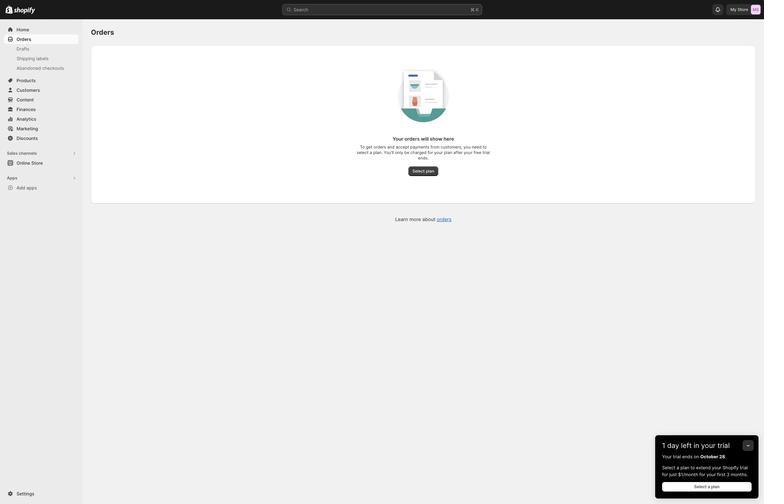 Task type: vqa. For each thing, say whether or not it's contained in the screenshot.
Select to the right
yes



Task type: locate. For each thing, give the bounding box(es) containing it.
2 vertical spatial a
[[708, 485, 710, 490]]

to
[[483, 145, 487, 150], [691, 466, 695, 471]]

3
[[727, 473, 730, 478]]

first
[[717, 473, 726, 478]]

products link
[[4, 76, 79, 85]]

shipping
[[17, 56, 35, 61]]

shopify
[[723, 466, 739, 471]]

channels
[[19, 151, 37, 156]]

1 horizontal spatial select
[[662, 466, 676, 471]]

need
[[472, 145, 482, 150]]

sales channels button
[[4, 149, 79, 158]]

select a plan link
[[662, 483, 752, 493]]

0 horizontal spatial for
[[428, 150, 433, 155]]

0 vertical spatial a
[[370, 150, 372, 155]]

search
[[294, 7, 308, 12]]

to right need
[[483, 145, 487, 150]]

apps
[[7, 176, 17, 181]]

0 horizontal spatial a
[[370, 150, 372, 155]]

plan down customers,
[[444, 150, 452, 155]]

a up just
[[677, 466, 679, 471]]

a down get
[[370, 150, 372, 155]]

orders
[[91, 28, 114, 37], [17, 37, 31, 42]]

for down from
[[428, 150, 433, 155]]

select down the select a plan to extend your shopify trial for just $1/month for your first 3 months.
[[694, 485, 707, 490]]

your trial ends on october 28 .
[[662, 455, 727, 460]]

plan
[[444, 150, 452, 155], [426, 169, 434, 174], [681, 466, 690, 471], [711, 485, 720, 490]]

extend
[[696, 466, 711, 471]]

my
[[731, 7, 737, 12]]

sales channels
[[7, 151, 37, 156]]

charged
[[411, 150, 427, 155]]

trial
[[483, 150, 490, 155], [718, 442, 730, 451], [673, 455, 681, 460], [740, 466, 748, 471]]

a inside the select a plan to extend your shopify trial for just $1/month for your first 3 months.
[[677, 466, 679, 471]]

1 horizontal spatial to
[[691, 466, 695, 471]]

add
[[17, 185, 25, 191]]

to inside your orders will show here to get orders and accept payments from customers, you need to select a plan. you'll only be charged for your plan after your free trial ends.
[[483, 145, 487, 150]]

customers
[[17, 87, 40, 93]]

trial right free
[[483, 150, 490, 155]]

your inside dropdown button
[[701, 442, 716, 451]]

0 horizontal spatial orders
[[374, 145, 386, 150]]

store down sales channels 'button'
[[31, 161, 43, 166]]

shipping labels link
[[4, 54, 79, 63]]

trial left the ends
[[673, 455, 681, 460]]

payments
[[410, 145, 430, 150]]

settings link
[[4, 490, 79, 499]]

october
[[701, 455, 718, 460]]

0 horizontal spatial to
[[483, 145, 487, 150]]

1 day left in your trial
[[662, 442, 730, 451]]

a for select a plan
[[708, 485, 710, 490]]

add apps button
[[4, 183, 79, 193]]

trial up the months.
[[740, 466, 748, 471]]

2 horizontal spatial select
[[694, 485, 707, 490]]

checkouts
[[42, 65, 64, 71]]

1 vertical spatial store
[[31, 161, 43, 166]]

1 vertical spatial a
[[677, 466, 679, 471]]

select down ends.
[[413, 169, 425, 174]]

orders link
[[4, 34, 79, 44]]

day
[[667, 442, 679, 451]]

for inside your orders will show here to get orders and accept payments from customers, you need to select a plan. you'll only be charged for your plan after your free trial ends.
[[428, 150, 433, 155]]

your down "1"
[[662, 455, 672, 460]]

1 horizontal spatial store
[[738, 7, 748, 12]]

a inside your orders will show here to get orders and accept payments from customers, you need to select a plan. you'll only be charged for your plan after your free trial ends.
[[370, 150, 372, 155]]

trial up 28
[[718, 442, 730, 451]]

1 vertical spatial orders
[[374, 145, 386, 150]]

plan inside select a plan link
[[711, 485, 720, 490]]

orders up the plan.
[[374, 145, 386, 150]]

orders right about
[[437, 217, 452, 223]]

my store image
[[751, 5, 761, 14]]

online
[[17, 161, 30, 166]]

2 horizontal spatial a
[[708, 485, 710, 490]]

for down extend
[[700, 473, 705, 478]]

store
[[738, 7, 748, 12], [31, 161, 43, 166]]

more
[[410, 217, 421, 223]]

plan up $1/month
[[681, 466, 690, 471]]

1 horizontal spatial a
[[677, 466, 679, 471]]

your inside your orders will show here to get orders and accept payments from customers, you need to select a plan. you'll only be charged for your plan after your free trial ends.
[[393, 136, 403, 142]]

to inside the select a plan to extend your shopify trial for just $1/month for your first 3 months.
[[691, 466, 695, 471]]

content
[[17, 97, 34, 103]]

products
[[17, 78, 36, 83]]

2 vertical spatial select
[[694, 485, 707, 490]]

and
[[387, 145, 395, 150]]

plan.
[[373, 150, 383, 155]]

your down you on the top of page
[[464, 150, 473, 155]]

on
[[694, 455, 699, 460]]

0 horizontal spatial select
[[413, 169, 425, 174]]

learn
[[395, 217, 408, 223]]

1 vertical spatial select
[[662, 466, 676, 471]]

shipping labels
[[17, 56, 49, 61]]

you
[[464, 145, 471, 150]]

your up the october in the bottom right of the page
[[701, 442, 716, 451]]

2 horizontal spatial orders
[[437, 217, 452, 223]]

abandoned checkouts link
[[4, 63, 79, 73]]

plan inside the select a plan to extend your shopify trial for just $1/month for your first 3 months.
[[681, 466, 690, 471]]

1 vertical spatial to
[[691, 466, 695, 471]]

plan down first
[[711, 485, 720, 490]]

for
[[428, 150, 433, 155], [662, 473, 668, 478], [700, 473, 705, 478]]

your up accept
[[393, 136, 403, 142]]

1 day left in your trial element
[[655, 454, 759, 499]]

0 vertical spatial store
[[738, 7, 748, 12]]

⌘
[[471, 7, 475, 12]]

discounts
[[17, 136, 38, 141]]

store right my
[[738, 7, 748, 12]]

your
[[393, 136, 403, 142], [662, 455, 672, 460]]

0 vertical spatial orders
[[405, 136, 420, 142]]

select
[[413, 169, 425, 174], [662, 466, 676, 471], [694, 485, 707, 490]]

select inside the select a plan to extend your shopify trial for just $1/month for your first 3 months.
[[662, 466, 676, 471]]

to up $1/month
[[691, 466, 695, 471]]

store for online store
[[31, 161, 43, 166]]

select up just
[[662, 466, 676, 471]]

0 vertical spatial your
[[393, 136, 403, 142]]

1 horizontal spatial for
[[662, 473, 668, 478]]

your up first
[[712, 466, 722, 471]]

plan down ends.
[[426, 169, 434, 174]]

customers,
[[441, 145, 463, 150]]

0 horizontal spatial orders
[[17, 37, 31, 42]]

orders link
[[437, 217, 452, 223]]

0 horizontal spatial store
[[31, 161, 43, 166]]

0 horizontal spatial your
[[393, 136, 403, 142]]

0 vertical spatial to
[[483, 145, 487, 150]]

0 vertical spatial select
[[413, 169, 425, 174]]

discounts link
[[4, 134, 79, 143]]

online store
[[17, 161, 43, 166]]

orders up the payments
[[405, 136, 420, 142]]

for left just
[[662, 473, 668, 478]]

store inside the online store link
[[31, 161, 43, 166]]

1 vertical spatial your
[[662, 455, 672, 460]]

to
[[360, 145, 365, 150]]

a down the select a plan to extend your shopify trial for just $1/month for your first 3 months.
[[708, 485, 710, 490]]

from
[[431, 145, 440, 150]]

in
[[694, 442, 700, 451]]

drafts link
[[4, 44, 79, 54]]

orders
[[405, 136, 420, 142], [374, 145, 386, 150], [437, 217, 452, 223]]

your
[[434, 150, 443, 155], [464, 150, 473, 155], [701, 442, 716, 451], [712, 466, 722, 471], [707, 473, 716, 478]]

1 horizontal spatial your
[[662, 455, 672, 460]]

your orders will show here to get orders and accept payments from customers, you need to select a plan. you'll only be charged for your plan after your free trial ends.
[[357, 136, 490, 161]]



Task type: describe. For each thing, give the bounding box(es) containing it.
select a plan
[[694, 485, 720, 490]]

just
[[669, 473, 677, 478]]

select for select a plan
[[694, 485, 707, 490]]

show
[[430, 136, 443, 142]]

here
[[444, 136, 454, 142]]

accept
[[396, 145, 409, 150]]

analytics
[[17, 116, 36, 122]]

learn more about orders
[[395, 217, 452, 223]]

about
[[422, 217, 436, 223]]

online store button
[[0, 158, 83, 168]]

select
[[357, 150, 369, 155]]

select plan
[[413, 169, 434, 174]]

select for select a plan to extend your shopify trial for just $1/month for your first 3 months.
[[662, 466, 676, 471]]

select plan link
[[408, 167, 439, 176]]

ends.
[[418, 156, 429, 161]]

plan inside your orders will show here to get orders and accept payments from customers, you need to select a plan. you'll only be charged for your plan after your free trial ends.
[[444, 150, 452, 155]]

apps
[[26, 185, 37, 191]]

free
[[474, 150, 482, 155]]

⌘ k
[[471, 7, 479, 12]]

apps button
[[4, 174, 79, 183]]

get
[[366, 145, 372, 150]]

$1/month
[[678, 473, 698, 478]]

you'll
[[384, 150, 394, 155]]

after
[[454, 150, 463, 155]]

shopify image
[[14, 7, 35, 14]]

add apps
[[17, 185, 37, 191]]

a for select a plan to extend your shopify trial for just $1/month for your first 3 months.
[[677, 466, 679, 471]]

your for trial
[[662, 455, 672, 460]]

home link
[[4, 25, 79, 34]]

ends
[[682, 455, 693, 460]]

my store
[[731, 7, 748, 12]]

2 horizontal spatial for
[[700, 473, 705, 478]]

months.
[[731, 473, 748, 478]]

only
[[395, 150, 403, 155]]

marketing
[[17, 126, 38, 132]]

trial inside dropdown button
[[718, 442, 730, 451]]

your down from
[[434, 150, 443, 155]]

k
[[476, 7, 479, 12]]

online store link
[[4, 158, 79, 168]]

store for my store
[[738, 7, 748, 12]]

1 horizontal spatial orders
[[91, 28, 114, 37]]

analytics link
[[4, 114, 79, 124]]

1 horizontal spatial orders
[[405, 136, 420, 142]]

orders inside orders link
[[17, 37, 31, 42]]

abandoned checkouts
[[17, 65, 64, 71]]

your left first
[[707, 473, 716, 478]]

home
[[17, 27, 29, 32]]

your for orders
[[393, 136, 403, 142]]

settings
[[17, 492, 34, 497]]

labels
[[36, 56, 49, 61]]

will
[[421, 136, 429, 142]]

drafts
[[17, 46, 29, 52]]

2 vertical spatial orders
[[437, 217, 452, 223]]

customers link
[[4, 85, 79, 95]]

1 day left in your trial button
[[655, 436, 759, 451]]

trial inside the select a plan to extend your shopify trial for just $1/month for your first 3 months.
[[740, 466, 748, 471]]

content link
[[4, 95, 79, 105]]

trial inside your orders will show here to get orders and accept payments from customers, you need to select a plan. you'll only be charged for your plan after your free trial ends.
[[483, 150, 490, 155]]

marketing link
[[4, 124, 79, 134]]

select for select plan
[[413, 169, 425, 174]]

select a plan to extend your shopify trial for just $1/month for your first 3 months.
[[662, 466, 748, 478]]

shopify image
[[6, 5, 13, 14]]

.
[[725, 455, 727, 460]]

be
[[404, 150, 409, 155]]

1
[[662, 442, 666, 451]]

sales
[[7, 151, 18, 156]]

plan inside the select plan link
[[426, 169, 434, 174]]

left
[[681, 442, 692, 451]]

finances
[[17, 107, 36, 112]]

28
[[720, 455, 725, 460]]

finances link
[[4, 105, 79, 114]]

abandoned
[[17, 65, 41, 71]]



